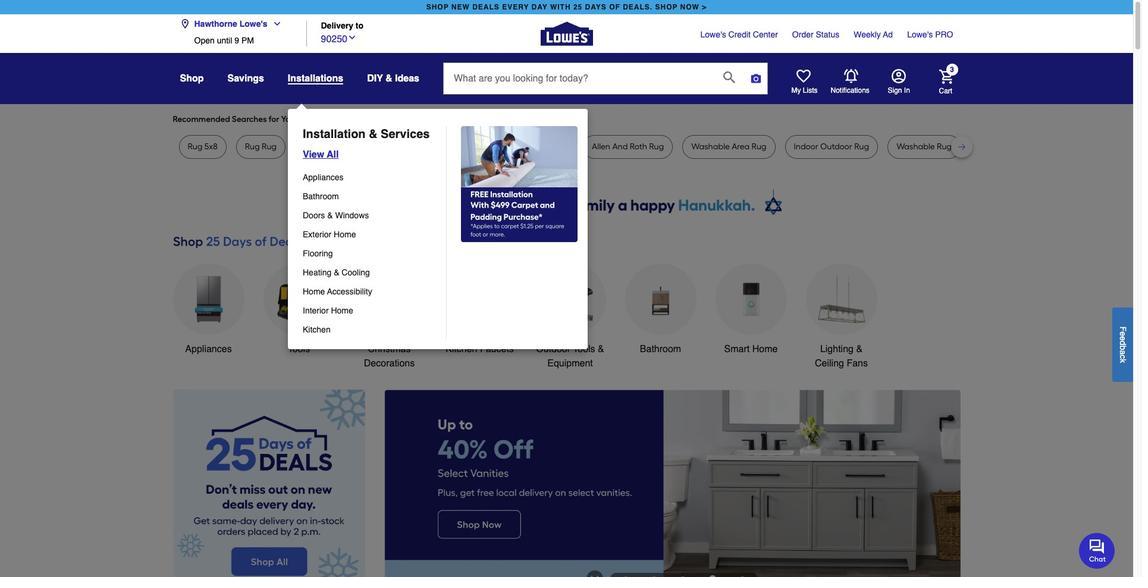 Task type: describe. For each thing, give the bounding box(es) containing it.
area rug
[[304, 142, 339, 152]]

deals
[[473, 3, 500, 11]]

outdoor
[[536, 344, 571, 355]]

christmas
[[368, 344, 411, 355]]

furniture
[[366, 142, 400, 152]]

my
[[792, 86, 801, 95]]

allen for allen and roth rug
[[592, 142, 611, 152]]

of
[[610, 3, 621, 11]]

chevron down image inside hawthorne lowe's button
[[268, 19, 282, 29]]

hawthorne lowe's
[[194, 19, 268, 29]]

home for interior home
[[331, 306, 353, 315]]

scroll to item #4 image
[[698, 575, 728, 577]]

k
[[1119, 359, 1128, 363]]

interior home link
[[303, 301, 438, 320]]

2 rug from the left
[[245, 142, 260, 152]]

recommended searches for you
[[173, 114, 295, 124]]

shop button
[[180, 68, 204, 89]]

outdoor tools & equipment
[[536, 344, 605, 369]]

5x8
[[205, 142, 218, 152]]

& inside outdoor tools & equipment
[[598, 344, 605, 355]]

kitchen faucets
[[446, 344, 514, 355]]

recommended searches for you heading
[[173, 114, 961, 126]]

open
[[194, 36, 215, 45]]

weekly
[[854, 30, 881, 39]]

hawthorne lowe's button
[[180, 12, 287, 36]]

b
[[1119, 345, 1128, 350]]

pm
[[242, 36, 254, 45]]

indoor
[[794, 142, 819, 152]]

sign in button
[[888, 69, 911, 95]]

shop new deals every day with 25 days of deals. shop now >
[[427, 3, 707, 11]]

status
[[816, 30, 840, 39]]

delivery to
[[321, 21, 364, 31]]

d
[[1119, 341, 1128, 345]]

2 e from the top
[[1119, 336, 1128, 341]]

f
[[1119, 326, 1128, 331]]

& for services
[[369, 127, 378, 141]]

cart
[[939, 87, 953, 95]]

doors & windows link
[[303, 206, 438, 225]]

location image
[[180, 19, 190, 29]]

camera image
[[750, 73, 762, 85]]

roth for area
[[511, 142, 528, 152]]

9
[[235, 36, 239, 45]]

lowe's credit center
[[701, 30, 778, 39]]

bathroom button
[[625, 264, 697, 356]]

& for ideas
[[386, 73, 393, 84]]

8 rug from the left
[[855, 142, 870, 152]]

heating & cooling link
[[303, 263, 438, 282]]

lowe's home improvement cart image
[[939, 69, 954, 84]]

weekly ad
[[854, 30, 893, 39]]

with
[[550, 3, 571, 11]]

1 rug from the left
[[188, 142, 203, 152]]

allen for allen and roth area rug
[[473, 142, 491, 152]]

home for smart home
[[753, 344, 778, 355]]

90250 button
[[321, 31, 357, 46]]

washable area rug
[[692, 142, 767, 152]]

4 rug from the left
[[324, 142, 339, 152]]

>
[[702, 3, 707, 11]]

now
[[681, 3, 700, 11]]

notifications
[[831, 86, 870, 95]]

home up interior
[[303, 287, 325, 296]]

tools inside outdoor tools & equipment
[[573, 344, 596, 355]]

windows
[[335, 211, 369, 220]]

kitchen faucets button
[[444, 264, 516, 356]]

my lists
[[792, 86, 818, 95]]

bathroom inside button
[[640, 344, 682, 355]]

interior
[[303, 306, 329, 315]]

f e e d b a c k button
[[1113, 307, 1134, 382]]

open until 9 pm
[[194, 36, 254, 45]]

allen and roth area rug
[[473, 142, 565, 152]]

deals.
[[623, 3, 653, 11]]

appliances button
[[173, 264, 244, 356]]

lowe's home improvement account image
[[892, 69, 906, 83]]

7 rug from the left
[[752, 142, 767, 152]]

christmas decorations
[[364, 344, 415, 369]]

Search Query text field
[[444, 63, 714, 94]]

1 shop from the left
[[427, 3, 449, 11]]

every
[[502, 3, 529, 11]]

5 rug from the left
[[550, 142, 565, 152]]

lowe's credit center link
[[701, 29, 778, 40]]

90250
[[321, 34, 348, 44]]

smart home button
[[716, 264, 787, 356]]

1 horizontal spatial appliances
[[303, 173, 344, 182]]

appliances link
[[303, 168, 438, 187]]

lighting & ceiling fans button
[[806, 264, 878, 371]]

washable for washable area rug
[[692, 142, 730, 152]]

chat invite button image
[[1080, 532, 1116, 569]]

rug 5x8
[[188, 142, 218, 152]]

chevron down image inside 90250 button
[[348, 32, 357, 42]]

lowe's pro
[[908, 30, 954, 39]]

0 horizontal spatial bathroom
[[303, 192, 339, 201]]

f e e d b a c k
[[1119, 326, 1128, 363]]

shop 25 days of deals by category image
[[173, 232, 961, 251]]

heating & cooling
[[303, 268, 370, 277]]



Task type: vqa. For each thing, say whether or not it's contained in the screenshot.
Recommended Searches for You heading
yes



Task type: locate. For each thing, give the bounding box(es) containing it.
1 vertical spatial chevron down image
[[348, 32, 357, 42]]

lighting & ceiling fans
[[815, 344, 868, 369]]

0 horizontal spatial washable
[[692, 142, 730, 152]]

& inside diy & ideas button
[[386, 73, 393, 84]]

e up d
[[1119, 331, 1128, 336]]

3 rug from the left
[[262, 142, 277, 152]]

1 horizontal spatial kitchen
[[446, 344, 478, 355]]

flooring link
[[303, 244, 438, 263]]

outdoor
[[821, 142, 853, 152]]

& up furniture
[[369, 127, 378, 141]]

and for allen and roth rug
[[613, 142, 628, 152]]

flooring
[[303, 249, 333, 258]]

decorations
[[364, 358, 415, 369]]

outdoor tools & equipment button
[[535, 264, 606, 371]]

& inside heating & cooling link
[[334, 268, 340, 277]]

order status link
[[793, 29, 840, 40]]

0 vertical spatial chevron down image
[[268, 19, 282, 29]]

2 area from the left
[[530, 142, 548, 152]]

arrow right image
[[939, 494, 951, 506]]

home down home accessibility
[[331, 306, 353, 315]]

3 area from the left
[[732, 142, 750, 152]]

until
[[217, 36, 232, 45]]

3
[[951, 66, 955, 74]]

shop
[[427, 3, 449, 11], [656, 3, 678, 11]]

&
[[386, 73, 393, 84], [369, 127, 378, 141], [327, 211, 333, 220], [334, 268, 340, 277], [598, 344, 605, 355], [857, 344, 863, 355]]

shop left new
[[427, 3, 449, 11]]

1 horizontal spatial roth
[[630, 142, 647, 152]]

2 allen from the left
[[592, 142, 611, 152]]

1 horizontal spatial chevron down image
[[348, 32, 357, 42]]

2 roth from the left
[[630, 142, 647, 152]]

0 horizontal spatial shop
[[427, 3, 449, 11]]

desk
[[427, 142, 445, 152]]

2 tools from the left
[[573, 344, 596, 355]]

weekly ad link
[[854, 29, 893, 40]]

0 horizontal spatial kitchen
[[303, 325, 331, 334]]

bathroom
[[303, 192, 339, 201], [640, 344, 682, 355]]

tools up equipment
[[573, 344, 596, 355]]

ceiling
[[815, 358, 845, 369]]

1 e from the top
[[1119, 331, 1128, 336]]

searches
[[232, 114, 267, 124]]

roth
[[511, 142, 528, 152], [630, 142, 647, 152]]

installation & services
[[303, 127, 430, 141]]

home for exterior home
[[334, 230, 356, 239]]

0 horizontal spatial and
[[493, 142, 509, 152]]

0 horizontal spatial roth
[[511, 142, 528, 152]]

1 horizontal spatial bathroom
[[640, 344, 682, 355]]

lowe's left pro
[[908, 30, 933, 39]]

allen
[[473, 142, 491, 152], [592, 142, 611, 152]]

days
[[585, 3, 607, 11]]

kitchen link
[[303, 320, 438, 339]]

roth for rug
[[630, 142, 647, 152]]

lowe's wishes you and your family a happy hanukkah. image
[[173, 190, 961, 220]]

doors & windows
[[303, 211, 369, 220]]

ideas
[[395, 73, 420, 84]]

smart home
[[725, 344, 778, 355]]

interior home
[[303, 306, 353, 315]]

lowe's home improvement logo image
[[541, 7, 593, 60]]

shop
[[180, 73, 204, 84]]

delivery
[[321, 21, 354, 31]]

kitchen left faucets
[[446, 344, 478, 355]]

& up 'fans'
[[857, 344, 863, 355]]

& for windows
[[327, 211, 333, 220]]

lowe's home improvement lists image
[[797, 69, 811, 83]]

rug
[[188, 142, 203, 152], [245, 142, 260, 152], [262, 142, 277, 152], [324, 142, 339, 152], [550, 142, 565, 152], [649, 142, 664, 152], [752, 142, 767, 152], [855, 142, 870, 152], [937, 142, 952, 152]]

1 and from the left
[[493, 142, 509, 152]]

lowe's home improvement notification center image
[[844, 69, 859, 83]]

area
[[304, 142, 322, 152], [530, 142, 548, 152], [732, 142, 750, 152]]

appliances inside button
[[185, 344, 232, 355]]

0 vertical spatial bathroom
[[303, 192, 339, 201]]

1 vertical spatial bathroom
[[640, 344, 682, 355]]

kitchen for kitchen faucets
[[446, 344, 478, 355]]

0 horizontal spatial chevron down image
[[268, 19, 282, 29]]

allen down recommended searches for you 'heading'
[[592, 142, 611, 152]]

christmas decorations button
[[354, 264, 425, 371]]

2 horizontal spatial area
[[732, 142, 750, 152]]

home right smart
[[753, 344, 778, 355]]

lowe's for lowe's credit center
[[701, 30, 727, 39]]

1 area from the left
[[304, 142, 322, 152]]

0 horizontal spatial lowe's
[[240, 19, 268, 29]]

center
[[753, 30, 778, 39]]

1 horizontal spatial lowe's
[[701, 30, 727, 39]]

& for cooling
[[334, 268, 340, 277]]

lists
[[803, 86, 818, 95]]

sign
[[888, 86, 903, 95]]

0 vertical spatial appliances
[[303, 173, 344, 182]]

& right diy
[[386, 73, 393, 84]]

free installation with $499 carpet and pad purchase. requires carpet $1.25 per square foot or more. image
[[447, 126, 578, 242]]

lowe's up pm at the top left
[[240, 19, 268, 29]]

1 horizontal spatial allen
[[592, 142, 611, 152]]

0 horizontal spatial allen
[[473, 142, 491, 152]]

lowe's pro link
[[908, 29, 954, 40]]

doors
[[303, 211, 325, 220]]

& for ceiling
[[857, 344, 863, 355]]

home accessibility link
[[303, 282, 438, 301]]

tools button
[[263, 264, 335, 356]]

6 rug from the left
[[649, 142, 664, 152]]

1 vertical spatial kitchen
[[446, 344, 478, 355]]

savings button
[[228, 68, 264, 89]]

heating
[[303, 268, 332, 277]]

kitchen inside button
[[446, 344, 478, 355]]

& right doors
[[327, 211, 333, 220]]

diy
[[367, 73, 383, 84]]

fans
[[847, 358, 868, 369]]

c
[[1119, 355, 1128, 359]]

recommended
[[173, 114, 230, 124]]

1 allen from the left
[[473, 142, 491, 152]]

1 vertical spatial appliances
[[185, 344, 232, 355]]

home accessibility
[[303, 287, 372, 296]]

tools inside tools button
[[288, 344, 310, 355]]

lowe's for lowe's pro
[[908, 30, 933, 39]]

e up b
[[1119, 336, 1128, 341]]

home down windows at the top left of page
[[334, 230, 356, 239]]

0 vertical spatial kitchen
[[303, 325, 331, 334]]

installation
[[303, 127, 366, 141]]

chevron down image
[[268, 19, 282, 29], [348, 32, 357, 42]]

1 horizontal spatial shop
[[656, 3, 678, 11]]

search image
[[724, 71, 736, 83]]

exterior home
[[303, 230, 356, 239]]

1 horizontal spatial and
[[613, 142, 628, 152]]

2 shop from the left
[[656, 3, 678, 11]]

25
[[574, 3, 583, 11]]

1 horizontal spatial area
[[530, 142, 548, 152]]

indoor outdoor rug
[[794, 142, 870, 152]]

a
[[1119, 350, 1128, 355]]

accessibility
[[327, 287, 372, 296]]

rug rug
[[245, 142, 277, 152]]

home inside button
[[753, 344, 778, 355]]

faucets
[[480, 344, 514, 355]]

savings
[[228, 73, 264, 84]]

washable rug
[[897, 142, 952, 152]]

view all
[[303, 149, 339, 160]]

9 rug from the left
[[937, 142, 952, 152]]

and for allen and roth area rug
[[493, 142, 509, 152]]

lowe's inside button
[[240, 19, 268, 29]]

1 washable from the left
[[692, 142, 730, 152]]

for
[[269, 114, 279, 124]]

view all link
[[298, 143, 339, 162]]

in
[[905, 86, 911, 95]]

2 washable from the left
[[897, 142, 935, 152]]

2 and from the left
[[613, 142, 628, 152]]

& up home accessibility
[[334, 268, 340, 277]]

washable for washable rug
[[897, 142, 935, 152]]

kitchen down interior
[[303, 325, 331, 334]]

2 horizontal spatial lowe's
[[908, 30, 933, 39]]

day
[[532, 3, 548, 11]]

equipment
[[548, 358, 593, 369]]

allen right desk
[[473, 142, 491, 152]]

allen and roth rug
[[592, 142, 664, 152]]

0 horizontal spatial tools
[[288, 344, 310, 355]]

sign in
[[888, 86, 911, 95]]

1 tools from the left
[[288, 344, 310, 355]]

kitchen for kitchen
[[303, 325, 331, 334]]

installations
[[288, 73, 344, 84]]

tools down interior
[[288, 344, 310, 355]]

bathroom link
[[303, 187, 438, 206]]

new
[[452, 3, 470, 11]]

0 horizontal spatial area
[[304, 142, 322, 152]]

pro
[[936, 30, 954, 39]]

25 days of deals. don't miss deals every day. same-day delivery on in-stock orders placed by 2 p m. image
[[173, 390, 365, 577]]

& right outdoor
[[598, 344, 605, 355]]

up to 40 percent off select vanities. plus, get free local delivery on select vanities. image
[[384, 390, 961, 577]]

None search field
[[443, 62, 768, 106]]

lowe's left credit
[[701, 30, 727, 39]]

ad
[[883, 30, 893, 39]]

you
[[281, 114, 295, 124]]

& inside lighting & ceiling fans
[[857, 344, 863, 355]]

& inside doors & windows link
[[327, 211, 333, 220]]

0 horizontal spatial appliances
[[185, 344, 232, 355]]

shop left now at the right of the page
[[656, 3, 678, 11]]

1 roth from the left
[[511, 142, 528, 152]]

1 horizontal spatial washable
[[897, 142, 935, 152]]

1 horizontal spatial tools
[[573, 344, 596, 355]]

hawthorne
[[194, 19, 237, 29]]

and
[[493, 142, 509, 152], [613, 142, 628, 152]]

shop new deals every day with 25 days of deals. shop now > link
[[424, 0, 710, 14]]



